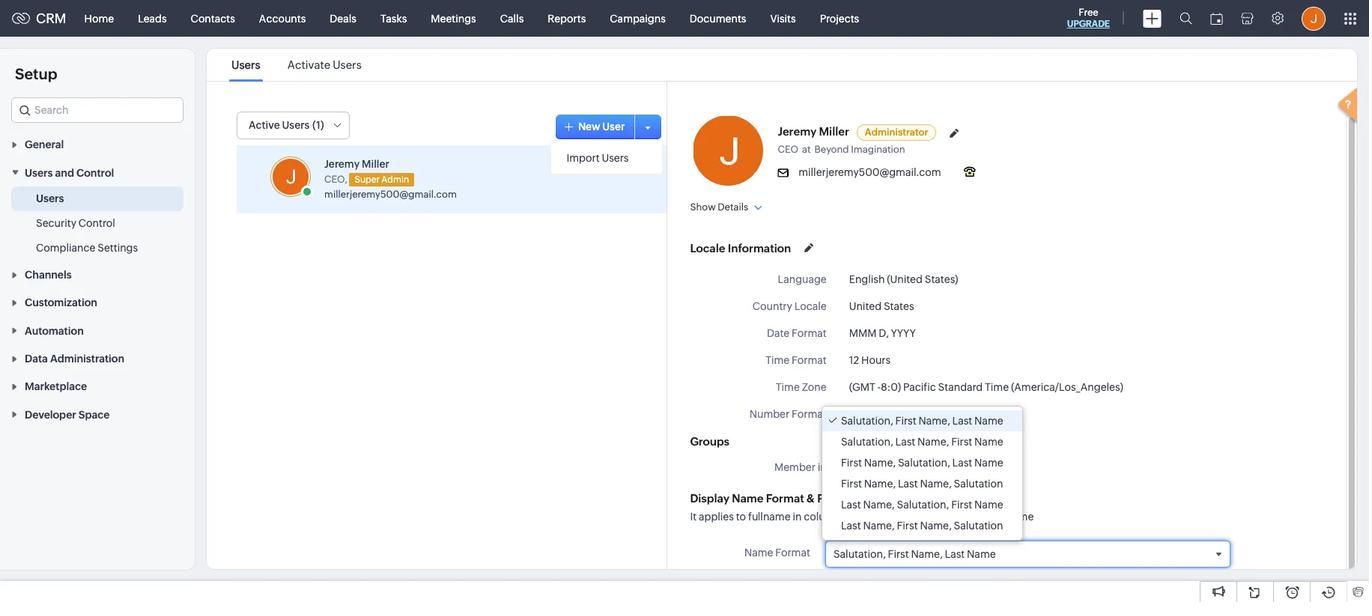 Task type: locate. For each thing, give the bounding box(es) containing it.
meetings
[[431, 12, 476, 24]]

salutation, last name, first name
[[841, 436, 1004, 448]]

0 vertical spatial in
[[818, 462, 827, 474]]

0 vertical spatial salutation
[[954, 478, 1004, 490]]

number
[[750, 408, 790, 420]]

1 vertical spatial and
[[963, 511, 982, 523]]

lookup
[[898, 511, 932, 523]]

contacts link
[[179, 0, 247, 36]]

1 horizontal spatial millerjeremy500@gmail.com
[[799, 166, 942, 178]]

12
[[850, 354, 860, 366]]

details
[[718, 202, 749, 213]]

salutation, down the 123,456.789
[[841, 436, 894, 448]]

salutation, first name, last name up salutation, last name, first name
[[841, 415, 1004, 427]]

locale down language
[[795, 300, 827, 312]]

0 horizontal spatial -
[[850, 462, 853, 474]]

1 vertical spatial in
[[793, 511, 802, 523]]

0 horizontal spatial and
[[55, 167, 74, 179]]

security control
[[36, 217, 115, 229]]

users and control
[[25, 167, 114, 179]]

in inside display name format & preferences it applies to fullname in column of list view, lookup fields and user name
[[793, 511, 802, 523]]

format down fullname
[[776, 547, 811, 559]]

tasks link
[[369, 0, 419, 36]]

first name, last name, salutation
[[841, 478, 1004, 490]]

list
[[856, 511, 870, 523]]

time zone
[[776, 381, 827, 393]]

campaigns
[[610, 12, 666, 24]]

visits
[[771, 12, 796, 24]]

1 horizontal spatial -
[[878, 381, 881, 393]]

free
[[1079, 7, 1099, 18]]

of
[[844, 511, 854, 523]]

0 vertical spatial locale
[[690, 242, 726, 254]]

users down user
[[602, 152, 629, 164]]

0 vertical spatial jeremy
[[778, 125, 817, 138]]

contacts
[[191, 12, 235, 24]]

1 vertical spatial salutation, first name, last name
[[834, 549, 996, 561]]

1 horizontal spatial users link
[[229, 58, 263, 71]]

last
[[953, 415, 973, 427], [896, 436, 916, 448], [953, 457, 973, 469], [898, 478, 918, 490], [841, 499, 861, 511], [841, 520, 861, 532], [945, 549, 965, 561]]

(america/los_angeles)
[[1012, 381, 1124, 393]]

name,
[[919, 415, 951, 427], [918, 436, 950, 448], [865, 457, 896, 469], [865, 478, 896, 490], [921, 478, 952, 490], [864, 499, 895, 511], [864, 520, 895, 532], [921, 520, 952, 532], [912, 549, 943, 561]]

create menu image
[[1144, 9, 1162, 27]]

documents link
[[678, 0, 759, 36]]

1 salutation from the top
[[954, 478, 1004, 490]]

None field
[[11, 97, 184, 123]]

jeremy
[[778, 125, 817, 138], [324, 158, 360, 170]]

0 vertical spatial users link
[[229, 58, 263, 71]]

view,
[[872, 511, 896, 523]]

0 horizontal spatial in
[[793, 511, 802, 523]]

users down "general"
[[25, 167, 53, 179]]

column
[[804, 511, 841, 523]]

name format
[[745, 547, 811, 559]]

0 vertical spatial and
[[55, 167, 74, 179]]

users right activate
[[333, 58, 362, 71]]

time
[[766, 354, 790, 366], [776, 381, 800, 393], [985, 381, 1009, 393]]

crm
[[36, 10, 66, 26]]

english (united states)
[[850, 274, 959, 286]]

crm link
[[12, 10, 66, 26]]

search image
[[1180, 12, 1193, 25]]

groups
[[690, 435, 730, 448]]

d,
[[879, 327, 889, 339]]

visits link
[[759, 0, 808, 36]]

tree
[[823, 407, 1023, 540]]

users link up security
[[36, 191, 64, 206]]

accounts
[[259, 12, 306, 24]]

-
[[878, 381, 881, 393], [850, 462, 853, 474]]

format up zone
[[792, 354, 827, 366]]

data administration
[[25, 353, 124, 365]]

time for time zone
[[776, 381, 800, 393]]

member in
[[775, 462, 827, 474]]

format down zone
[[792, 408, 827, 420]]

home link
[[72, 0, 126, 36]]

search element
[[1171, 0, 1202, 37]]

calls link
[[488, 0, 536, 36]]

first inside field
[[888, 549, 909, 561]]

active
[[249, 119, 280, 131]]

1 vertical spatial jeremy
[[324, 158, 360, 170]]

create menu element
[[1135, 0, 1171, 36]]

time down date
[[766, 354, 790, 366]]

123,456.789
[[850, 408, 908, 420]]

first
[[896, 415, 917, 427], [952, 436, 973, 448], [841, 457, 862, 469], [841, 478, 862, 490], [952, 499, 973, 511], [897, 520, 918, 532], [888, 549, 909, 561]]

salutation left 'name'
[[954, 520, 1004, 532]]

automation button
[[0, 317, 195, 344]]

format up time format
[[792, 327, 827, 339]]

control inside region
[[79, 217, 115, 229]]

developer space button
[[0, 400, 195, 428]]

jeremy inside the jeremy miller ceo, super admin millerjeremy500@gmail.com
[[324, 158, 360, 170]]

1 vertical spatial users link
[[36, 191, 64, 206]]

1 horizontal spatial locale
[[795, 300, 827, 312]]

- right (gmt
[[878, 381, 881, 393]]

user
[[984, 511, 1005, 523]]

display name format & preferences it applies to fullname in column of list view, lookup fields and user name
[[690, 492, 1034, 523]]

in
[[818, 462, 827, 474], [793, 511, 802, 523]]

country locale
[[753, 300, 827, 312]]

jeremy up the ceo
[[778, 125, 817, 138]]

english
[[850, 274, 885, 286]]

1 horizontal spatial jeremy
[[778, 125, 817, 138]]

locale down show
[[690, 242, 726, 254]]

name inside display name format & preferences it applies to fullname in column of list view, lookup fields and user name
[[732, 492, 764, 505]]

0 horizontal spatial jeremy
[[324, 158, 360, 170]]

salutation, down (gmt
[[841, 415, 894, 427]]

security
[[36, 217, 76, 229]]

documents
[[690, 12, 747, 24]]

compliance
[[36, 242, 95, 254]]

name
[[975, 415, 1004, 427], [975, 436, 1004, 448], [975, 457, 1004, 469], [732, 492, 764, 505], [975, 499, 1004, 511], [745, 547, 774, 559], [967, 549, 996, 561]]

users link for 'activate users' link
[[229, 58, 263, 71]]

1 vertical spatial salutation
[[954, 520, 1004, 532]]

0 horizontal spatial users link
[[36, 191, 64, 206]]

admin
[[382, 174, 409, 185]]

in right the member
[[818, 462, 827, 474]]

users down "contacts" link
[[232, 58, 260, 71]]

format for time
[[792, 354, 827, 366]]

campaigns link
[[598, 0, 678, 36]]

users link
[[229, 58, 263, 71], [36, 191, 64, 206]]

1 horizontal spatial and
[[963, 511, 982, 523]]

time left zone
[[776, 381, 800, 393]]

users and control region
[[0, 186, 195, 261]]

general
[[25, 139, 64, 151]]

1 horizontal spatial miller
[[819, 125, 850, 138]]

0 horizontal spatial miller
[[362, 158, 390, 170]]

0 vertical spatial control
[[76, 167, 114, 179]]

salutation, first name, last name down 'last name, first name, salutation'
[[834, 549, 996, 561]]

list
[[218, 49, 375, 81]]

millerjeremy500@gmail.com down admin
[[324, 189, 457, 200]]

1 vertical spatial locale
[[795, 300, 827, 312]]

and left user
[[963, 511, 982, 523]]

salutation
[[954, 478, 1004, 490], [954, 520, 1004, 532]]

users up security
[[36, 192, 64, 204]]

ceo,
[[324, 174, 348, 185]]

format up fullname
[[766, 492, 805, 505]]

locale
[[690, 242, 726, 254], [795, 300, 827, 312]]

users
[[232, 58, 260, 71], [333, 58, 362, 71], [602, 152, 629, 164], [25, 167, 53, 179], [36, 192, 64, 204]]

states)
[[925, 274, 959, 286]]

first name, salutation, last name
[[841, 457, 1004, 469]]

1 horizontal spatial in
[[818, 462, 827, 474]]

list containing users
[[218, 49, 375, 81]]

preferences
[[818, 492, 882, 505]]

(gmt -8:0) pacific standard time (america/los_angeles)
[[850, 381, 1124, 393]]

- up the preferences
[[850, 462, 853, 474]]

0 vertical spatial miller
[[819, 125, 850, 138]]

salutation, down list
[[834, 549, 886, 561]]

member
[[775, 462, 816, 474]]

miller up super
[[362, 158, 390, 170]]

format for number
[[792, 408, 827, 420]]

users link down "contacts" link
[[229, 58, 263, 71]]

2 salutation from the top
[[954, 520, 1004, 532]]

salutation for first name, last name, salutation
[[954, 478, 1004, 490]]

control down 'general' 'dropdown button'
[[76, 167, 114, 179]]

jeremy up ceo,
[[324, 158, 360, 170]]

and inside display name format & preferences it applies to fullname in column of list view, lookup fields and user name
[[963, 511, 982, 523]]

control up compliance settings link
[[79, 217, 115, 229]]

1 vertical spatial control
[[79, 217, 115, 229]]

administration
[[50, 353, 124, 365]]

free upgrade
[[1068, 7, 1111, 29]]

1 vertical spatial miller
[[362, 158, 390, 170]]

jeremy for jeremy miller ceo, super admin millerjeremy500@gmail.com
[[324, 158, 360, 170]]

miller inside the jeremy miller ceo, super admin millerjeremy500@gmail.com
[[362, 158, 390, 170]]

and down "general"
[[55, 167, 74, 179]]

in left column
[[793, 511, 802, 523]]

format for date
[[792, 327, 827, 339]]

salutation up user
[[954, 478, 1004, 490]]

developer
[[25, 409, 76, 421]]

0 horizontal spatial locale
[[690, 242, 726, 254]]

0 horizontal spatial millerjeremy500@gmail.com
[[324, 189, 457, 200]]

new
[[578, 120, 601, 132]]

millerjeremy500@gmail.com down "beyond imagination" 'link'
[[799, 166, 942, 178]]

setup
[[15, 65, 57, 82]]

and inside dropdown button
[[55, 167, 74, 179]]

time right standard
[[985, 381, 1009, 393]]

millerjeremy500@gmail.com
[[799, 166, 942, 178], [324, 189, 457, 200]]

miller up the 'beyond'
[[819, 125, 850, 138]]



Task type: describe. For each thing, give the bounding box(es) containing it.
accounts link
[[247, 0, 318, 36]]

leads
[[138, 12, 167, 24]]

show details link
[[690, 202, 763, 213]]

deals
[[330, 12, 357, 24]]

display
[[690, 492, 730, 505]]

compliance settings
[[36, 242, 138, 254]]

salutation, inside field
[[834, 549, 886, 561]]

active users (1)
[[249, 119, 324, 131]]

millerjeremy500@gmail.com link
[[324, 189, 457, 200]]

compliance settings link
[[36, 240, 138, 255]]

jeremy miller ceo, super admin millerjeremy500@gmail.com
[[324, 158, 457, 200]]

data administration button
[[0, 344, 195, 372]]

salutation for last name, first name, salutation
[[954, 520, 1004, 532]]

1 vertical spatial millerjeremy500@gmail.com
[[324, 189, 457, 200]]

0 vertical spatial millerjeremy500@gmail.com
[[799, 166, 942, 178]]

date format
[[767, 327, 827, 339]]

tree containing salutation, first name, last name
[[823, 407, 1023, 540]]

users inside dropdown button
[[25, 167, 53, 179]]

8:0)
[[881, 381, 902, 393]]

imagination
[[851, 144, 906, 155]]

yyyy
[[891, 327, 916, 339]]

jeremy for jeremy miller
[[778, 125, 817, 138]]

name
[[1007, 511, 1034, 523]]

meetings link
[[419, 0, 488, 36]]

projects link
[[808, 0, 872, 36]]

applies
[[699, 511, 734, 523]]

users inside region
[[36, 192, 64, 204]]

format for name
[[776, 547, 811, 559]]

user
[[603, 120, 625, 132]]

Salutation, First Name, Last Name field
[[826, 542, 1231, 567]]

miller for jeremy miller
[[819, 125, 850, 138]]

0 vertical spatial -
[[878, 381, 881, 393]]

profile image
[[1302, 6, 1326, 30]]

to
[[736, 511, 746, 523]]

last inside salutation, first name, last name field
[[945, 549, 965, 561]]

date
[[767, 327, 790, 339]]

show
[[690, 202, 716, 213]]

mmm d, yyyy
[[850, 327, 916, 339]]

hours
[[862, 354, 891, 366]]

(united
[[887, 274, 923, 286]]

last name, first name, salutation
[[841, 520, 1004, 532]]

beyond imagination link
[[815, 144, 909, 155]]

pacific
[[904, 381, 937, 393]]

marketplace
[[25, 381, 87, 393]]

users (1)
[[282, 119, 324, 131]]

security control link
[[36, 216, 115, 231]]

home
[[84, 12, 114, 24]]

name inside field
[[967, 549, 996, 561]]

upgrade
[[1068, 19, 1111, 29]]

activate users
[[288, 58, 362, 71]]

automation
[[25, 325, 84, 337]]

developer space
[[25, 409, 110, 421]]

salutation, up 'last name, first name, salutation'
[[897, 499, 950, 511]]

miller for jeremy miller ceo, super admin millerjeremy500@gmail.com
[[362, 158, 390, 170]]

number format
[[750, 408, 827, 420]]

activate
[[288, 58, 331, 71]]

profile element
[[1293, 0, 1335, 36]]

country
[[753, 300, 793, 312]]

information
[[728, 242, 791, 254]]

new user button
[[556, 114, 640, 139]]

data
[[25, 353, 48, 365]]

fullname
[[749, 511, 791, 523]]

general button
[[0, 130, 195, 158]]

salutation, down salutation, last name, first name
[[898, 457, 951, 469]]

fields
[[934, 511, 961, 523]]

last name, salutation, first name
[[841, 499, 1004, 511]]

(gmt
[[850, 381, 876, 393]]

1 vertical spatial -
[[850, 462, 853, 474]]

it
[[690, 511, 697, 523]]

customization
[[25, 297, 97, 309]]

import users
[[567, 152, 629, 164]]

calendar image
[[1211, 12, 1224, 24]]

&
[[807, 492, 815, 505]]

reports
[[548, 12, 586, 24]]

beyond
[[815, 144, 849, 155]]

administrator
[[865, 127, 929, 138]]

customization button
[[0, 289, 195, 317]]

language
[[778, 274, 827, 286]]

reports link
[[536, 0, 598, 36]]

ceo
[[778, 144, 799, 155]]

mmm
[[850, 327, 877, 339]]

salutation, first name, last name inside field
[[834, 549, 996, 561]]

super
[[355, 174, 380, 185]]

format inside display name format & preferences it applies to fullname in column of list view, lookup fields and user name
[[766, 492, 805, 505]]

Search text field
[[12, 98, 183, 122]]

import
[[567, 152, 600, 164]]

tasks
[[381, 12, 407, 24]]

0 vertical spatial salutation, first name, last name
[[841, 415, 1004, 427]]

control inside dropdown button
[[76, 167, 114, 179]]

leads link
[[126, 0, 179, 36]]

space
[[79, 409, 110, 421]]

name, inside field
[[912, 549, 943, 561]]

standard
[[939, 381, 983, 393]]

calls
[[500, 12, 524, 24]]

time for time format
[[766, 354, 790, 366]]

jeremy miller
[[778, 125, 850, 138]]

users link for security control link
[[36, 191, 64, 206]]



Task type: vqa. For each thing, say whether or not it's contained in the screenshot.
"It"
yes



